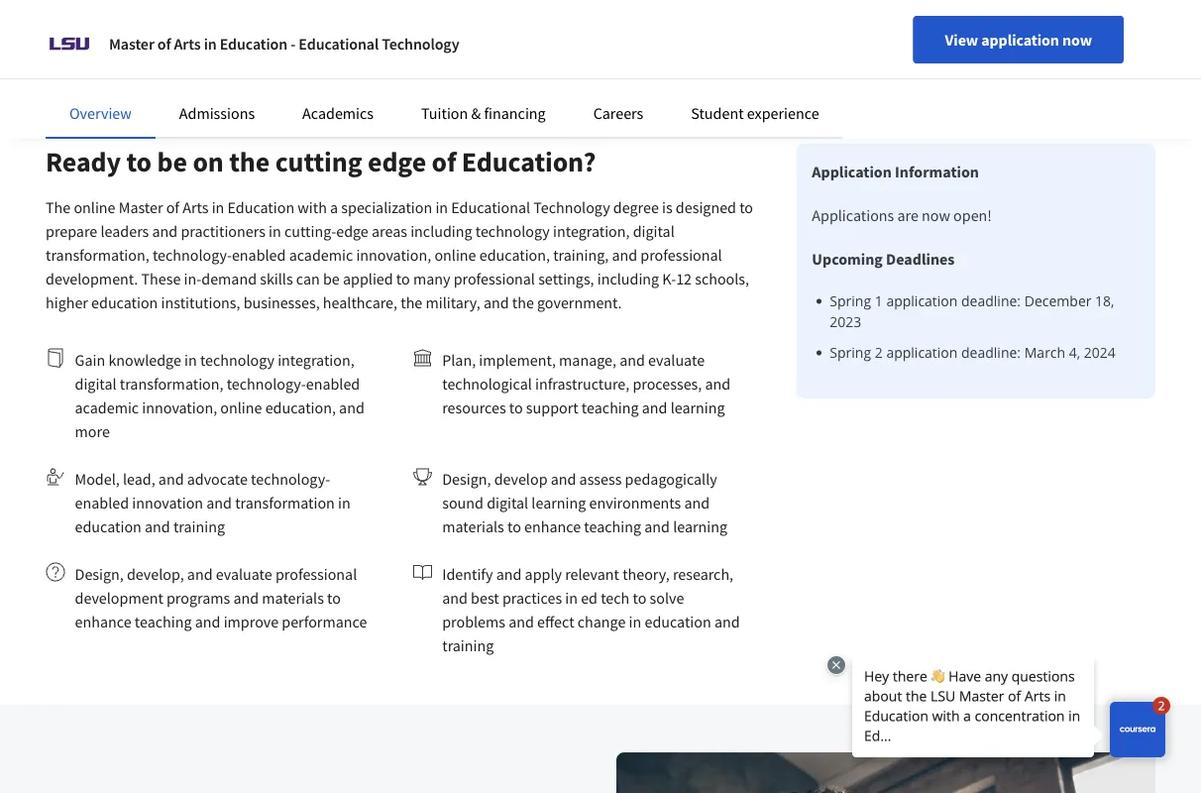 Task type: describe. For each thing, give the bounding box(es) containing it.
prepare
[[46, 221, 97, 241]]

programs
[[167, 588, 230, 608]]

applications
[[812, 205, 895, 225]]

list containing spring 1 application deadline: december 18, 2023
[[820, 291, 1140, 363]]

institutions,
[[161, 292, 240, 312]]

skills
[[260, 269, 293, 289]]

0 vertical spatial master
[[109, 34, 154, 54]]

admissions
[[179, 103, 255, 123]]

12
[[676, 269, 692, 289]]

theory,
[[623, 564, 670, 584]]

deadline: for march
[[962, 343, 1021, 362]]

0 vertical spatial online
[[74, 197, 116, 217]]

spring for spring 2 application deadline: march 4, 2024
[[830, 343, 872, 362]]

0 vertical spatial educational
[[299, 34, 379, 54]]

relevant
[[565, 564, 620, 584]]

ed
[[581, 588, 598, 608]]

technology- inside the online master of arts in education with a specialization in educational technology degree is designed to prepare leaders and practitioners in cutting-edge areas including technology integration, digital transformation, technology-enabled academic innovation, online education, training, and professional development. these in-demand skills can be applied to many professional settings, including k-12 schools, higher education institutions, businesses, healthcare, the military, and the government.
[[153, 245, 232, 265]]

design, for development
[[75, 564, 124, 584]]

enabled inside the online master of arts in education with a specialization in educational technology degree is designed to prepare leaders and practitioners in cutting-edge areas including technology integration, digital transformation, technology-enabled academic innovation, online education, training, and professional development. these in-demand skills can be applied to many professional settings, including k-12 schools, higher education institutions, businesses, healthcare, the military, and the government.
[[232, 245, 286, 265]]

research,
[[673, 564, 734, 584]]

in left the cutting-
[[269, 221, 281, 241]]

best
[[471, 588, 499, 608]]

0 vertical spatial be
[[157, 144, 187, 179]]

application for march
[[887, 343, 958, 362]]

problems
[[442, 612, 506, 632]]

government.
[[537, 292, 622, 312]]

ready to be on the cutting edge of education?
[[46, 144, 608, 179]]

december
[[1025, 292, 1092, 310]]

identify and apply relevant theory, research, and best practices in ed tech to solve problems and effect change in education and training
[[442, 564, 740, 655]]

materials inside design, develop, and evaluate professional development programs and materials to enhance teaching and improve performance
[[262, 588, 324, 608]]

a
[[330, 197, 338, 217]]

designed
[[676, 197, 737, 217]]

plan,
[[442, 350, 476, 370]]

academic inside gain knowledge in technology integration, digital transformation, technology-enabled academic innovation, online education, and more
[[75, 398, 139, 417]]

2 horizontal spatial online
[[435, 245, 476, 265]]

innovation, inside the online master of arts in education with a specialization in educational technology degree is designed to prepare leaders and practitioners in cutting-edge areas including technology integration, digital transformation, technology-enabled academic innovation, online education, training, and professional development. these in-demand skills can be applied to many professional settings, including k-12 schools, higher education institutions, businesses, healthcare, the military, and the government.
[[356, 245, 432, 265]]

master of arts in education - educational technology
[[109, 34, 460, 54]]

training inside model, lead, and advocate technology- enabled innovation and transformation in education and training
[[173, 517, 225, 536]]

view application now button
[[914, 16, 1124, 63]]

now for application
[[1063, 30, 1093, 50]]

2024
[[1085, 343, 1116, 362]]

manage,
[[559, 350, 617, 370]]

settings,
[[539, 269, 594, 289]]

in right specialization
[[436, 197, 448, 217]]

spring 2 application deadline: march 4, 2024
[[830, 343, 1116, 362]]

assess
[[580, 469, 622, 489]]

academics link
[[303, 103, 374, 123]]

education, inside the online master of arts in education with a specialization in educational technology degree is designed to prepare leaders and practitioners in cutting-edge areas including technology integration, digital transformation, technology-enabled academic innovation, online education, training, and professional development. these in-demand skills can be applied to many professional settings, including k-12 schools, higher education institutions, businesses, healthcare, the military, and the government.
[[480, 245, 550, 265]]

careers
[[594, 103, 644, 123]]

demand
[[202, 269, 257, 289]]

upcoming deadlines
[[812, 249, 955, 269]]

1 vertical spatial of
[[432, 144, 456, 179]]

education inside the online master of arts in education with a specialization in educational technology degree is designed to prepare leaders and practitioners in cutting-edge areas including technology integration, digital transformation, technology-enabled academic innovation, online education, training, and professional development. these in-demand skills can be applied to many professional settings, including k-12 schools, higher education institutions, businesses, healthcare, the military, and the government.
[[228, 197, 295, 217]]

on
[[193, 144, 224, 179]]

teaching inside design, develop, and evaluate professional development programs and materials to enhance teaching and improve performance
[[135, 612, 192, 632]]

technology inside the online master of arts in education with a specialization in educational technology degree is designed to prepare leaders and practitioners in cutting-edge areas including technology integration, digital transformation, technology-enabled academic innovation, online education, training, and professional development. these in-demand skills can be applied to many professional settings, including k-12 schools, higher education institutions, businesses, healthcare, the military, and the government.
[[534, 197, 610, 217]]

be inside the online master of arts in education with a specialization in educational technology degree is designed to prepare leaders and practitioners in cutting-edge areas including technology integration, digital transformation, technology-enabled academic innovation, online education, training, and professional development. these in-demand skills can be applied to many professional settings, including k-12 schools, higher education institutions, businesses, healthcare, the military, and the government.
[[323, 269, 340, 289]]

cutting-
[[285, 221, 336, 241]]

1 horizontal spatial the
[[401, 292, 423, 312]]

applications are now open!
[[812, 205, 992, 225]]

education inside the 'identify and apply relevant theory, research, and best practices in ed tech to solve problems and effect change in education and training'
[[645, 612, 712, 632]]

can
[[296, 269, 320, 289]]

applied
[[343, 269, 393, 289]]

teaching inside plan, implement, manage, and evaluate technological infrastructure, processes, and resources to support teaching and learning
[[582, 398, 639, 417]]

solve
[[650, 588, 685, 608]]

academics
[[303, 103, 374, 123]]

improve
[[224, 612, 279, 632]]

0 vertical spatial technology
[[382, 34, 460, 54]]

pedagogically
[[625, 469, 718, 489]]

upcoming
[[812, 249, 883, 269]]

gain knowledge in technology integration, digital transformation, technology-enabled academic innovation, online education, and more
[[75, 350, 365, 441]]

support
[[526, 398, 579, 417]]

application inside button
[[982, 30, 1060, 50]]

digital inside the online master of arts in education with a specialization in educational technology degree is designed to prepare leaders and practitioners in cutting-edge areas including technology integration, digital transformation, technology-enabled academic innovation, online education, training, and professional development. these in-demand skills can be applied to many professional settings, including k-12 schools, higher education institutions, businesses, healthcare, the military, and the government.
[[633, 221, 675, 241]]

technology inside gain knowledge in technology integration, digital transformation, technology-enabled academic innovation, online education, and more
[[200, 350, 275, 370]]

healthcare,
[[323, 292, 398, 312]]

develop,
[[127, 564, 184, 584]]

development.
[[46, 269, 138, 289]]

1 horizontal spatial professional
[[454, 269, 535, 289]]

education, inside gain knowledge in technology integration, digital transformation, technology-enabled academic innovation, online education, and more
[[265, 398, 336, 417]]

military,
[[426, 292, 481, 312]]

enabled inside gain knowledge in technology integration, digital transformation, technology-enabled academic innovation, online education, and more
[[306, 374, 360, 394]]

technological
[[442, 374, 532, 394]]

model,
[[75, 469, 120, 489]]

0 vertical spatial arts
[[174, 34, 201, 54]]

overview
[[69, 103, 132, 123]]

to left many
[[396, 269, 410, 289]]

businesses,
[[244, 292, 320, 312]]

enhance inside design, develop and assess pedagogically sound digital learning environments and materials to enhance teaching and learning
[[525, 517, 581, 536]]

resources
[[442, 398, 506, 417]]

to inside design, develop and assess pedagogically sound digital learning environments and materials to enhance teaching and learning
[[508, 517, 521, 536]]

transformation, inside the online master of arts in education with a specialization in educational technology degree is designed to prepare leaders and practitioners in cutting-edge areas including technology integration, digital transformation, technology-enabled academic innovation, online education, training, and professional development. these in-demand skills can be applied to many professional settings, including k-12 schools, higher education institutions, businesses, healthcare, the military, and the government.
[[46, 245, 149, 265]]

digital inside design, develop and assess pedagogically sound digital learning environments and materials to enhance teaching and learning
[[487, 493, 529, 513]]

0 vertical spatial education
[[220, 34, 288, 54]]

the online master of arts in education with a specialization in educational technology degree is designed to prepare leaders and practitioners in cutting-edge areas including technology integration, digital transformation, technology-enabled academic innovation, online education, training, and professional development. these in-demand skills can be applied to many professional settings, including k-12 schools, higher education institutions, businesses, healthcare, the military, and the government.
[[46, 197, 754, 312]]

leaders
[[101, 221, 149, 241]]

identify
[[442, 564, 493, 584]]

k-
[[663, 269, 676, 289]]

in inside model, lead, and advocate technology- enabled innovation and transformation in education and training
[[338, 493, 351, 513]]

transformation, inside gain knowledge in technology integration, digital transformation, technology-enabled academic innovation, online education, and more
[[120, 374, 224, 394]]

many
[[413, 269, 451, 289]]

plan, implement, manage, and evaluate technological infrastructure, processes, and resources to support teaching and learning
[[442, 350, 731, 417]]

information
[[895, 162, 980, 181]]

2 horizontal spatial professional
[[641, 245, 722, 265]]

development
[[75, 588, 163, 608]]

2
[[875, 343, 883, 362]]

with
[[298, 197, 327, 217]]

0 vertical spatial of
[[158, 34, 171, 54]]

in up admissions link at the left of page
[[204, 34, 217, 54]]

specialization
[[341, 197, 433, 217]]

master inside the online master of arts in education with a specialization in educational technology degree is designed to prepare leaders and practitioners in cutting-edge areas including technology integration, digital transformation, technology-enabled academic innovation, online education, training, and professional development. these in-demand skills can be applied to many professional settings, including k-12 schools, higher education institutions, businesses, healthcare, the military, and the government.
[[119, 197, 163, 217]]

spring 1 application deadline: december 18, 2023 list item
[[830, 291, 1140, 332]]

1 vertical spatial learning
[[532, 493, 586, 513]]

design, develop and assess pedagogically sound digital learning environments and materials to enhance teaching and learning
[[442, 469, 728, 536]]

arts inside the online master of arts in education with a specialization in educational technology degree is designed to prepare leaders and practitioners in cutting-edge areas including technology integration, digital transformation, technology-enabled academic innovation, online education, training, and professional development. these in-demand skills can be applied to many professional settings, including k-12 schools, higher education institutions, businesses, healthcare, the military, and the government.
[[183, 197, 209, 217]]

of inside the online master of arts in education with a specialization in educational technology degree is designed to prepare leaders and practitioners in cutting-edge areas including technology integration, digital transformation, technology-enabled academic innovation, online education, training, and professional development. these in-demand skills can be applied to many professional settings, including k-12 schools, higher education institutions, businesses, healthcare, the military, and the government.
[[166, 197, 180, 217]]

materials inside design, develop and assess pedagogically sound digital learning environments and materials to enhance teaching and learning
[[442, 517, 504, 536]]

to inside the 'identify and apply relevant theory, research, and best practices in ed tech to solve problems and effect change in education and training'
[[633, 588, 647, 608]]

evaluate inside design, develop, and evaluate professional development programs and materials to enhance teaching and improve performance
[[216, 564, 272, 584]]

these
[[141, 269, 181, 289]]

march
[[1025, 343, 1066, 362]]

in down tech
[[629, 612, 642, 632]]

performance
[[282, 612, 367, 632]]

in left ed
[[565, 588, 578, 608]]

tuition & financing
[[421, 103, 546, 123]]

is
[[662, 197, 673, 217]]

tuition & financing link
[[421, 103, 546, 123]]

higher
[[46, 292, 88, 312]]

2 horizontal spatial the
[[512, 292, 534, 312]]

training,
[[553, 245, 609, 265]]

knowledge
[[108, 350, 181, 370]]



Task type: locate. For each thing, give the bounding box(es) containing it.
educational inside the online master of arts in education with a specialization in educational technology degree is designed to prepare leaders and practitioners in cutting-edge areas including technology integration, digital transformation, technology-enabled academic innovation, online education, training, and professional development. these in-demand skills can be applied to many professional settings, including k-12 schools, higher education institutions, businesses, healthcare, the military, and the government.
[[451, 197, 531, 217]]

learning inside plan, implement, manage, and evaluate technological infrastructure, processes, and resources to support teaching and learning
[[671, 398, 725, 417]]

technology inside the online master of arts in education with a specialization in educational technology degree is designed to prepare leaders and practitioners in cutting-edge areas including technology integration, digital transformation, technology-enabled academic innovation, online education, training, and professional development. these in-demand skills can be applied to many professional settings, including k-12 schools, higher education institutions, businesses, healthcare, the military, and the government.
[[476, 221, 550, 241]]

the
[[46, 197, 71, 217]]

0 horizontal spatial integration,
[[278, 350, 355, 370]]

ready
[[46, 144, 121, 179]]

education inside the online master of arts in education with a specialization in educational technology degree is designed to prepare leaders and practitioners in cutting-edge areas including technology integration, digital transformation, technology-enabled academic innovation, online education, training, and professional development. these in-demand skills can be applied to many professional settings, including k-12 schools, higher education institutions, businesses, healthcare, the military, and the government.
[[91, 292, 158, 312]]

technology- down businesses,
[[227, 374, 306, 394]]

materials down sound
[[442, 517, 504, 536]]

1 vertical spatial materials
[[262, 588, 324, 608]]

learning up research, on the right of page
[[673, 517, 728, 536]]

education
[[220, 34, 288, 54], [228, 197, 295, 217]]

integration, inside the online master of arts in education with a specialization in educational technology degree is designed to prepare leaders and practitioners in cutting-edge areas including technology integration, digital transformation, technology-enabled academic innovation, online education, training, and professional development. these in-demand skills can be applied to many professional settings, including k-12 schools, higher education institutions, businesses, healthcare, the military, and the government.
[[553, 221, 630, 241]]

2 vertical spatial of
[[166, 197, 180, 217]]

are
[[898, 205, 919, 225]]

training
[[173, 517, 225, 536], [442, 636, 494, 655]]

1 vertical spatial edge
[[336, 221, 369, 241]]

spring up 2023
[[830, 292, 872, 310]]

innovation, inside gain knowledge in technology integration, digital transformation, technology-enabled academic innovation, online education, and more
[[142, 398, 217, 417]]

deadline: inside spring 1 application deadline: december 18, 2023
[[962, 292, 1021, 310]]

1 horizontal spatial innovation,
[[356, 245, 432, 265]]

academic inside the online master of arts in education with a specialization in educational technology degree is designed to prepare leaders and practitioners in cutting-edge areas including technology integration, digital transformation, technology-enabled academic innovation, online education, training, and professional development. these in-demand skills can be applied to many professional settings, including k-12 schools, higher education institutions, businesses, healthcare, the military, and the government.
[[289, 245, 353, 265]]

2 vertical spatial application
[[887, 343, 958, 362]]

1 vertical spatial academic
[[75, 398, 139, 417]]

to inside plan, implement, manage, and evaluate technological infrastructure, processes, and resources to support teaching and learning
[[509, 398, 523, 417]]

deadline: down spring 1 application deadline: december 18, 2023 list item
[[962, 343, 1021, 362]]

0 vertical spatial deadline:
[[962, 292, 1021, 310]]

edge inside the online master of arts in education with a specialization in educational technology degree is designed to prepare leaders and practitioners in cutting-edge areas including technology integration, digital transformation, technology-enabled academic innovation, online education, training, and professional development. these in-demand skills can be applied to many professional settings, including k-12 schools, higher education institutions, businesses, healthcare, the military, and the government.
[[336, 221, 369, 241]]

master up leaders
[[119, 197, 163, 217]]

1 vertical spatial master
[[119, 197, 163, 217]]

the right on
[[229, 144, 270, 179]]

online inside gain knowledge in technology integration, digital transformation, technology-enabled academic innovation, online education, and more
[[220, 398, 262, 417]]

enhance
[[525, 517, 581, 536], [75, 612, 132, 632]]

education down the development.
[[91, 292, 158, 312]]

0 vertical spatial education
[[91, 292, 158, 312]]

of up these
[[166, 197, 180, 217]]

educational right -
[[299, 34, 379, 54]]

1 spring from the top
[[830, 292, 872, 310]]

0 vertical spatial digital
[[633, 221, 675, 241]]

to right ready
[[126, 144, 152, 179]]

learning down processes,
[[671, 398, 725, 417]]

teaching down infrastructure,
[[582, 398, 639, 417]]

online up advocate
[[220, 398, 262, 417]]

1 vertical spatial enhance
[[75, 612, 132, 632]]

environments
[[589, 493, 681, 513]]

professional inside design, develop, and evaluate professional development programs and materials to enhance teaching and improve performance
[[276, 564, 357, 584]]

design, up sound
[[442, 469, 491, 489]]

1 horizontal spatial evaluate
[[649, 350, 705, 370]]

student
[[691, 103, 744, 123]]

educational down education?
[[451, 197, 531, 217]]

enabled down healthcare,
[[306, 374, 360, 394]]

teaching down "environments"
[[584, 517, 642, 536]]

application for december
[[887, 292, 958, 310]]

0 horizontal spatial be
[[157, 144, 187, 179]]

0 horizontal spatial training
[[173, 517, 225, 536]]

1 vertical spatial deadline:
[[962, 343, 1021, 362]]

1 vertical spatial educational
[[451, 197, 531, 217]]

design, inside design, develop and assess pedagogically sound digital learning environments and materials to enhance teaching and learning
[[442, 469, 491, 489]]

0 vertical spatial design,
[[442, 469, 491, 489]]

including up many
[[411, 221, 473, 241]]

1 vertical spatial transformation,
[[120, 374, 224, 394]]

2 deadline: from the top
[[962, 343, 1021, 362]]

materials up performance
[[262, 588, 324, 608]]

technology-
[[153, 245, 232, 265], [227, 374, 306, 394], [251, 469, 330, 489]]

innovation, down the areas
[[356, 245, 432, 265]]

technology up tuition
[[382, 34, 460, 54]]

and
[[152, 221, 178, 241], [612, 245, 638, 265], [484, 292, 509, 312], [620, 350, 645, 370], [705, 374, 731, 394], [339, 398, 365, 417], [642, 398, 668, 417], [158, 469, 184, 489], [551, 469, 576, 489], [206, 493, 232, 513], [685, 493, 710, 513], [145, 517, 170, 536], [645, 517, 670, 536], [187, 564, 213, 584], [496, 564, 522, 584], [233, 588, 259, 608], [442, 588, 468, 608], [195, 612, 221, 632], [509, 612, 534, 632], [715, 612, 740, 632]]

apply
[[525, 564, 562, 584]]

0 vertical spatial edge
[[368, 144, 426, 179]]

advocate
[[187, 469, 248, 489]]

degree
[[614, 197, 659, 217]]

1 horizontal spatial enhance
[[525, 517, 581, 536]]

digital
[[633, 221, 675, 241], [75, 374, 117, 394], [487, 493, 529, 513]]

design, up development
[[75, 564, 124, 584]]

experience
[[747, 103, 820, 123]]

in up practitioners on the left
[[212, 197, 224, 217]]

training down the problems
[[442, 636, 494, 655]]

deadline:
[[962, 292, 1021, 310], [962, 343, 1021, 362]]

online up many
[[435, 245, 476, 265]]

areas
[[372, 221, 407, 241]]

0 horizontal spatial academic
[[75, 398, 139, 417]]

education inside model, lead, and advocate technology- enabled innovation and transformation in education and training
[[75, 517, 142, 536]]

academic
[[289, 245, 353, 265], [75, 398, 139, 417]]

1 vertical spatial spring
[[830, 343, 872, 362]]

2 vertical spatial education
[[645, 612, 712, 632]]

spring inside spring 1 application deadline: december 18, 2023
[[830, 292, 872, 310]]

1 horizontal spatial be
[[323, 269, 340, 289]]

0 horizontal spatial professional
[[276, 564, 357, 584]]

0 vertical spatial training
[[173, 517, 225, 536]]

1 horizontal spatial training
[[442, 636, 494, 655]]

now
[[1063, 30, 1093, 50], [922, 205, 951, 225]]

technology up training,
[[534, 197, 610, 217]]

0 horizontal spatial materials
[[262, 588, 324, 608]]

&
[[471, 103, 481, 123]]

1 vertical spatial including
[[598, 269, 660, 289]]

digital down "is"
[[633, 221, 675, 241]]

integration, down businesses,
[[278, 350, 355, 370]]

to up performance
[[327, 588, 341, 608]]

now inside button
[[1063, 30, 1093, 50]]

0 vertical spatial professional
[[641, 245, 722, 265]]

enabled down "model,"
[[75, 493, 129, 513]]

1 vertical spatial technology
[[534, 197, 610, 217]]

spring
[[830, 292, 872, 310], [830, 343, 872, 362]]

in-
[[184, 269, 202, 289]]

technology down education?
[[476, 221, 550, 241]]

develop
[[494, 469, 548, 489]]

application inside spring 1 application deadline: december 18, 2023
[[887, 292, 958, 310]]

learning down develop
[[532, 493, 586, 513]]

teaching down programs
[[135, 612, 192, 632]]

4,
[[1070, 343, 1081, 362]]

1 vertical spatial online
[[435, 245, 476, 265]]

0 vertical spatial including
[[411, 221, 473, 241]]

now for are
[[922, 205, 951, 225]]

1 horizontal spatial enabled
[[232, 245, 286, 265]]

0 horizontal spatial enabled
[[75, 493, 129, 513]]

technology- inside gain knowledge in technology integration, digital transformation, technology-enabled academic innovation, online education, and more
[[227, 374, 306, 394]]

0 vertical spatial innovation,
[[356, 245, 432, 265]]

0 vertical spatial education,
[[480, 245, 550, 265]]

tuition
[[421, 103, 468, 123]]

technology- inside model, lead, and advocate technology- enabled innovation and transformation in education and training
[[251, 469, 330, 489]]

1 vertical spatial education,
[[265, 398, 336, 417]]

open!
[[954, 205, 992, 225]]

teaching
[[582, 398, 639, 417], [584, 517, 642, 536], [135, 612, 192, 632]]

2 vertical spatial online
[[220, 398, 262, 417]]

spring inside spring 2 application deadline: march 4, 2024 list item
[[830, 343, 872, 362]]

1 vertical spatial education
[[75, 517, 142, 536]]

2 vertical spatial learning
[[673, 517, 728, 536]]

technology
[[382, 34, 460, 54], [534, 197, 610, 217]]

1 horizontal spatial including
[[598, 269, 660, 289]]

design, for sound
[[442, 469, 491, 489]]

in inside gain knowledge in technology integration, digital transformation, technology-enabled academic innovation, online education, and more
[[184, 350, 197, 370]]

1 vertical spatial arts
[[183, 197, 209, 217]]

0 horizontal spatial digital
[[75, 374, 117, 394]]

0 vertical spatial enabled
[[232, 245, 286, 265]]

2 vertical spatial professional
[[276, 564, 357, 584]]

1 vertical spatial innovation,
[[142, 398, 217, 417]]

sound
[[442, 493, 484, 513]]

enhance down development
[[75, 612, 132, 632]]

of down tuition
[[432, 144, 456, 179]]

edge
[[368, 144, 426, 179], [336, 221, 369, 241]]

be right the can
[[323, 269, 340, 289]]

0 vertical spatial integration,
[[553, 221, 630, 241]]

implement,
[[479, 350, 556, 370]]

0 vertical spatial transformation,
[[46, 245, 149, 265]]

overview link
[[69, 103, 132, 123]]

0 horizontal spatial enhance
[[75, 612, 132, 632]]

careers link
[[594, 103, 644, 123]]

tech
[[601, 588, 630, 608]]

integration, up training,
[[553, 221, 630, 241]]

1 vertical spatial digital
[[75, 374, 117, 394]]

spring 2 application deadline: march 4, 2024 list item
[[830, 342, 1140, 363]]

transformation, down knowledge
[[120, 374, 224, 394]]

to right designed
[[740, 197, 754, 217]]

education?
[[462, 144, 596, 179]]

effect
[[537, 612, 575, 632]]

digital down 'gain'
[[75, 374, 117, 394]]

materials
[[442, 517, 504, 536], [262, 588, 324, 608]]

professional up performance
[[276, 564, 357, 584]]

innovation
[[132, 493, 203, 513]]

of right louisiana state university logo on the left
[[158, 34, 171, 54]]

enhance up apply
[[525, 517, 581, 536]]

louisiana state university logo image
[[46, 20, 93, 67]]

integration, inside gain knowledge in technology integration, digital transformation, technology-enabled academic innovation, online education, and more
[[278, 350, 355, 370]]

application down deadlines
[[887, 292, 958, 310]]

edge up specialization
[[368, 144, 426, 179]]

design, inside design, develop, and evaluate professional development programs and materials to enhance teaching and improve performance
[[75, 564, 124, 584]]

enabled
[[232, 245, 286, 265], [306, 374, 360, 394], [75, 493, 129, 513]]

academic down the cutting-
[[289, 245, 353, 265]]

0 vertical spatial enhance
[[525, 517, 581, 536]]

student experience link
[[691, 103, 820, 123]]

enabled up skills
[[232, 245, 286, 265]]

1 horizontal spatial digital
[[487, 493, 529, 513]]

integration,
[[553, 221, 630, 241], [278, 350, 355, 370]]

teaching inside design, develop and assess pedagogically sound digital learning environments and materials to enhance teaching and learning
[[584, 517, 642, 536]]

18,
[[1096, 292, 1115, 310]]

professional up military,
[[454, 269, 535, 289]]

master right louisiana state university logo on the left
[[109, 34, 154, 54]]

in right knowledge
[[184, 350, 197, 370]]

2 vertical spatial teaching
[[135, 612, 192, 632]]

evaluate inside plan, implement, manage, and evaluate technological infrastructure, processes, and resources to support teaching and learning
[[649, 350, 705, 370]]

technology down institutions, in the top left of the page
[[200, 350, 275, 370]]

spring for spring 1 application deadline: december 18, 2023
[[830, 292, 872, 310]]

professional up 12
[[641, 245, 722, 265]]

2 spring from the top
[[830, 343, 872, 362]]

0 vertical spatial now
[[1063, 30, 1093, 50]]

in right transformation
[[338, 493, 351, 513]]

design, develop, and evaluate professional development programs and materials to enhance teaching and improve performance
[[75, 564, 367, 632]]

0 horizontal spatial design,
[[75, 564, 124, 584]]

to down develop
[[508, 517, 521, 536]]

education left -
[[220, 34, 288, 54]]

-
[[291, 34, 296, 54]]

cutting
[[275, 144, 362, 179]]

0 horizontal spatial including
[[411, 221, 473, 241]]

arts up admissions link at the left of page
[[174, 34, 201, 54]]

1 vertical spatial education
[[228, 197, 295, 217]]

education up practitioners on the left
[[228, 197, 295, 217]]

including left k-
[[598, 269, 660, 289]]

list
[[820, 291, 1140, 363]]

1 vertical spatial now
[[922, 205, 951, 225]]

1
[[875, 292, 883, 310]]

education down 'solve'
[[645, 612, 712, 632]]

1 vertical spatial training
[[442, 636, 494, 655]]

online
[[74, 197, 116, 217], [435, 245, 476, 265], [220, 398, 262, 417]]

processes,
[[633, 374, 702, 394]]

0 horizontal spatial the
[[229, 144, 270, 179]]

1 vertical spatial integration,
[[278, 350, 355, 370]]

education, up transformation
[[265, 398, 336, 417]]

transformation, up the development.
[[46, 245, 149, 265]]

deadline: for december
[[962, 292, 1021, 310]]

evaluate
[[649, 350, 705, 370], [216, 564, 272, 584]]

1 horizontal spatial materials
[[442, 517, 504, 536]]

online up prepare
[[74, 197, 116, 217]]

1 horizontal spatial technology
[[534, 197, 610, 217]]

0 horizontal spatial education,
[[265, 398, 336, 417]]

1 horizontal spatial now
[[1063, 30, 1093, 50]]

1 horizontal spatial integration,
[[553, 221, 630, 241]]

application right view at the top right
[[982, 30, 1060, 50]]

professional
[[641, 245, 722, 265], [454, 269, 535, 289], [276, 564, 357, 584]]

and inside gain knowledge in technology integration, digital transformation, technology-enabled academic innovation, online education, and more
[[339, 398, 365, 417]]

schools,
[[695, 269, 750, 289]]

academic up more
[[75, 398, 139, 417]]

in
[[204, 34, 217, 54], [212, 197, 224, 217], [436, 197, 448, 217], [269, 221, 281, 241], [184, 350, 197, 370], [338, 493, 351, 513], [565, 588, 578, 608], [629, 612, 642, 632]]

1 vertical spatial professional
[[454, 269, 535, 289]]

deadlines
[[886, 249, 955, 269]]

edge down a
[[336, 221, 369, 241]]

transformation
[[235, 493, 335, 513]]

education, up settings,
[[480, 245, 550, 265]]

1 horizontal spatial technology
[[476, 221, 550, 241]]

2 horizontal spatial digital
[[633, 221, 675, 241]]

training inside the 'identify and apply relevant theory, research, and best practices in ed tech to solve problems and effect change in education and training'
[[442, 636, 494, 655]]

be
[[157, 144, 187, 179], [323, 269, 340, 289]]

evaluate up improve
[[216, 564, 272, 584]]

change
[[578, 612, 626, 632]]

technology- up transformation
[[251, 469, 330, 489]]

1 vertical spatial teaching
[[584, 517, 642, 536]]

0 vertical spatial learning
[[671, 398, 725, 417]]

1 vertical spatial evaluate
[[216, 564, 272, 584]]

1 vertical spatial technology
[[200, 350, 275, 370]]

2 vertical spatial technology-
[[251, 469, 330, 489]]

deadline: up spring 2 application deadline: march 4, 2024 list item
[[962, 292, 1021, 310]]

admissions link
[[179, 103, 255, 123]]

learning
[[671, 398, 725, 417], [532, 493, 586, 513], [673, 517, 728, 536]]

0 horizontal spatial online
[[74, 197, 116, 217]]

0 horizontal spatial now
[[922, 205, 951, 225]]

to left 'support'
[[509, 398, 523, 417]]

evaluate up processes,
[[649, 350, 705, 370]]

spring left "2"
[[830, 343, 872, 362]]

0 vertical spatial teaching
[[582, 398, 639, 417]]

technology- up "in-"
[[153, 245, 232, 265]]

1 vertical spatial be
[[323, 269, 340, 289]]

the down many
[[401, 292, 423, 312]]

innovation, down knowledge
[[142, 398, 217, 417]]

application right "2"
[[887, 343, 958, 362]]

1 vertical spatial technology-
[[227, 374, 306, 394]]

education
[[91, 292, 158, 312], [75, 517, 142, 536], [645, 612, 712, 632]]

1 horizontal spatial academic
[[289, 245, 353, 265]]

training down innovation
[[173, 517, 225, 536]]

view application now
[[945, 30, 1093, 50]]

be left on
[[157, 144, 187, 179]]

education down "model,"
[[75, 517, 142, 536]]

arts up practitioners on the left
[[183, 197, 209, 217]]

digital down develop
[[487, 493, 529, 513]]

enhance inside design, develop, and evaluate professional development programs and materials to enhance teaching and improve performance
[[75, 612, 132, 632]]

the left government.
[[512, 292, 534, 312]]

view
[[945, 30, 979, 50]]

0 vertical spatial materials
[[442, 517, 504, 536]]

digital inside gain knowledge in technology integration, digital transformation, technology-enabled academic innovation, online education, and more
[[75, 374, 117, 394]]

0 vertical spatial evaluate
[[649, 350, 705, 370]]

1 vertical spatial enabled
[[306, 374, 360, 394]]

including
[[411, 221, 473, 241], [598, 269, 660, 289]]

transformation,
[[46, 245, 149, 265], [120, 374, 224, 394]]

to right tech
[[633, 588, 647, 608]]

1 horizontal spatial online
[[220, 398, 262, 417]]

lead,
[[123, 469, 155, 489]]

to inside design, develop, and evaluate professional development programs and materials to enhance teaching and improve performance
[[327, 588, 341, 608]]

application information
[[812, 162, 980, 181]]

enabled inside model, lead, and advocate technology- enabled innovation and transformation in education and training
[[75, 493, 129, 513]]

0 vertical spatial technology
[[476, 221, 550, 241]]

1 horizontal spatial education,
[[480, 245, 550, 265]]

1 deadline: from the top
[[962, 292, 1021, 310]]

0 vertical spatial spring
[[830, 292, 872, 310]]



Task type: vqa. For each thing, say whether or not it's contained in the screenshot.
tech
yes



